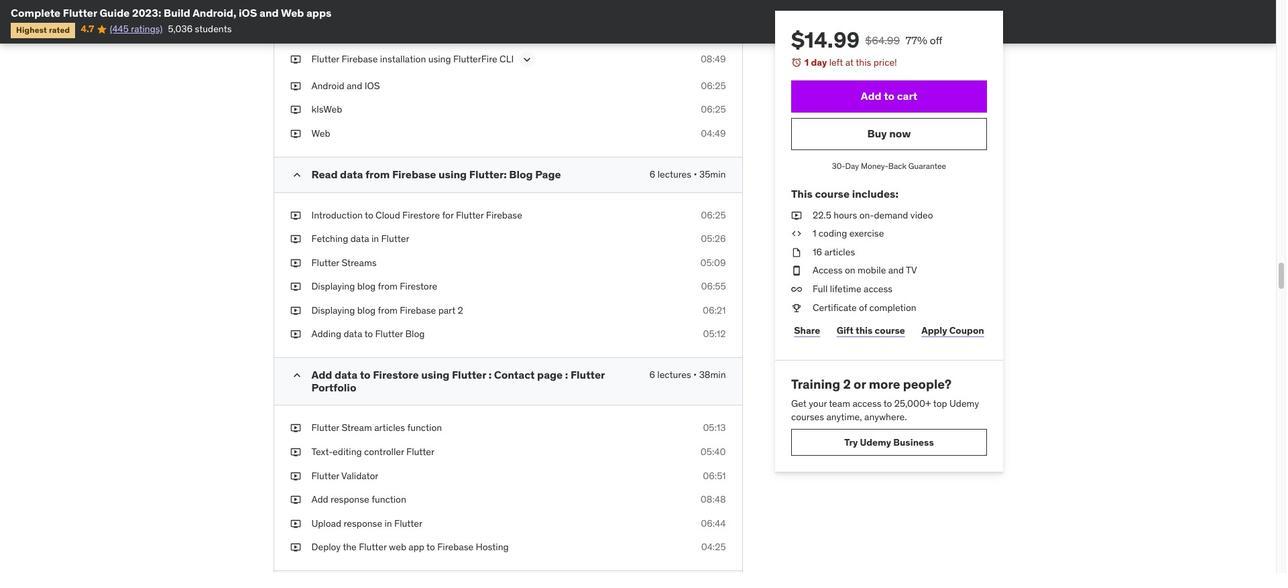 Task type: locate. For each thing, give the bounding box(es) containing it.
using left 'flutterfire'
[[428, 53, 451, 65]]

lectures left 38min
[[657, 369, 691, 381]]

small image left portfolio at the bottom left of page
[[290, 369, 303, 382]]

1 vertical spatial function
[[372, 494, 406, 506]]

0 horizontal spatial articles
[[374, 422, 405, 434]]

1 vertical spatial web
[[389, 542, 406, 554]]

1 vertical spatial 6
[[649, 369, 655, 381]]

6 lectures • 35min
[[650, 168, 726, 180]]

0 horizontal spatial course
[[815, 187, 850, 201]]

1 horizontal spatial course
[[875, 324, 905, 337]]

response
[[331, 494, 369, 506], [344, 518, 382, 530]]

data for fetching
[[351, 233, 369, 245]]

day
[[845, 161, 859, 171]]

add for add data to firestore using flutter  : contact page : flutter portfolio
[[312, 368, 332, 382]]

add down adding
[[312, 368, 332, 382]]

lectures for add data to firestore using flutter  : contact page : flutter portfolio
[[657, 369, 691, 381]]

flutterfire
[[453, 53, 497, 65]]

from up cloud
[[365, 167, 390, 181]]

1 horizontal spatial function
[[407, 422, 442, 434]]

small image left 'read'
[[290, 168, 303, 181]]

function up upload response in flutter
[[372, 494, 406, 506]]

2 vertical spatial 06:25
[[701, 209, 726, 221]]

small image left apps in the top of the page
[[290, 12, 303, 25]]

using for flutter
[[421, 368, 450, 382]]

1 small image from the top
[[290, 12, 303, 25]]

for inside the flutter firebase setup for android, ios, and web dropdown button
[[426, 11, 441, 25]]

firestore down adding data to flutter blog
[[373, 368, 419, 382]]

this
[[791, 187, 812, 201]]

1 displaying from the top
[[312, 281, 355, 293]]

• for add data to firestore using flutter  : contact page : flutter portfolio
[[694, 369, 697, 381]]

add data to firestore using flutter  : contact page : flutter portfolio
[[312, 368, 605, 395]]

0 vertical spatial this
[[856, 56, 871, 68]]

1 vertical spatial blog
[[357, 304, 376, 316]]

30-
[[832, 161, 845, 171]]

0 vertical spatial udemy
[[949, 398, 979, 410]]

0 vertical spatial response
[[331, 494, 369, 506]]

get
[[791, 398, 806, 410]]

people?
[[903, 376, 951, 392]]

using inside add data to firestore using flutter  : contact page : flutter portfolio
[[421, 368, 450, 382]]

2 6 from the top
[[649, 369, 655, 381]]

: left contact
[[489, 368, 492, 382]]

0 vertical spatial firestore
[[402, 209, 440, 221]]

lectures left 35min at right
[[658, 168, 692, 180]]

22.5
[[813, 209, 831, 221]]

completion
[[869, 302, 916, 314]]

access down the mobile
[[864, 283, 892, 295]]

0 horizontal spatial udemy
[[860, 436, 891, 449]]

now
[[889, 127, 911, 140]]

or
[[854, 376, 866, 392]]

: right page
[[565, 368, 568, 382]]

2 vertical spatial from
[[378, 304, 398, 316]]

1 • from the top
[[694, 168, 697, 180]]

2 vertical spatial small image
[[290, 369, 303, 382]]

2 vertical spatial using
[[421, 368, 450, 382]]

6 for read data from firebase using flutter: blog page
[[650, 168, 656, 180]]

web left apps in the top of the page
[[281, 6, 304, 19]]

0 vertical spatial from
[[365, 167, 390, 181]]

firestore inside add data to firestore using flutter  : contact page : flutter portfolio
[[373, 368, 419, 382]]

$64.99
[[865, 34, 900, 47]]

web left the app
[[389, 542, 406, 554]]

articles down coding
[[824, 246, 855, 258]]

in down cloud
[[372, 233, 379, 245]]

06:51
[[703, 470, 726, 482]]

05:09
[[701, 257, 726, 269]]

and left ios
[[347, 80, 362, 92]]

data right adding
[[344, 328, 362, 340]]

1 vertical spatial •
[[694, 369, 697, 381]]

06:25 for kisweb
[[701, 103, 726, 116]]

1 left coding
[[813, 227, 816, 240]]

firestore
[[402, 209, 440, 221], [400, 281, 437, 293], [373, 368, 419, 382]]

to right portfolio at the bottom left of page
[[360, 368, 371, 382]]

1 vertical spatial lectures
[[657, 369, 691, 381]]

coupon
[[949, 324, 984, 337]]

from up displaying blog from firebase part 2
[[378, 281, 398, 293]]

0 vertical spatial web
[[535, 11, 556, 25]]

displaying for displaying blog from firebase part 2
[[312, 304, 355, 316]]

0 vertical spatial add
[[861, 89, 881, 103]]

1 vertical spatial in
[[385, 518, 392, 530]]

data down adding
[[335, 368, 358, 382]]

1 horizontal spatial in
[[385, 518, 392, 530]]

part
[[438, 304, 456, 316]]

25,000+
[[894, 398, 931, 410]]

2 displaying from the top
[[312, 304, 355, 316]]

1 vertical spatial 2
[[843, 376, 851, 392]]

displaying down flutter streams
[[312, 281, 355, 293]]

0 vertical spatial web
[[281, 6, 304, 19]]

more
[[869, 376, 900, 392]]

ratings)
[[131, 23, 163, 35]]

to inside add data to firestore using flutter  : contact page : flutter portfolio
[[360, 368, 371, 382]]

for right setup
[[426, 11, 441, 25]]

0 vertical spatial lectures
[[658, 168, 692, 180]]

1 vertical spatial blog
[[405, 328, 425, 340]]

0 horizontal spatial 1
[[804, 56, 809, 68]]

guarantee
[[908, 161, 946, 171]]

0 vertical spatial blog
[[509, 167, 533, 181]]

add to cart button
[[791, 80, 987, 112]]

fetching
[[312, 233, 348, 245]]

1 : from the left
[[489, 368, 492, 382]]

0 vertical spatial course
[[815, 187, 850, 201]]

left
[[829, 56, 843, 68]]

1 vertical spatial add
[[312, 368, 332, 382]]

xsmall image
[[290, 53, 301, 66], [290, 103, 301, 117], [290, 127, 301, 141], [290, 209, 301, 222], [791, 209, 802, 222], [791, 227, 802, 241], [290, 233, 301, 246], [791, 246, 802, 259], [290, 257, 301, 270], [791, 264, 802, 278], [290, 281, 301, 294], [290, 422, 301, 435], [290, 446, 301, 459], [290, 494, 301, 507]]

1 6 from the top
[[650, 168, 656, 180]]

price!
[[873, 56, 897, 68]]

1 vertical spatial articles
[[374, 422, 405, 434]]

1 this from the top
[[856, 56, 871, 68]]

android, inside dropdown button
[[443, 11, 487, 25]]

udemy right try
[[860, 436, 891, 449]]

adding data to flutter blog
[[312, 328, 425, 340]]

on-
[[859, 209, 874, 221]]

2 lectures from the top
[[657, 369, 691, 381]]

small image
[[290, 12, 303, 25], [290, 168, 303, 181], [290, 369, 303, 382]]

add inside add data to firestore using flutter  : contact page : flutter portfolio
[[312, 368, 332, 382]]

udemy right top
[[949, 398, 979, 410]]

6 for add data to firestore using flutter  : contact page : flutter portfolio
[[649, 369, 655, 381]]

to left cart
[[884, 89, 894, 103]]

function
[[407, 422, 442, 434], [372, 494, 406, 506]]

0 horizontal spatial 2
[[458, 304, 463, 316]]

06:25 up 04:49
[[701, 103, 726, 116]]

0 horizontal spatial web
[[281, 6, 304, 19]]

1 horizontal spatial android,
[[443, 11, 487, 25]]

6 left 35min at right
[[650, 168, 656, 180]]

1 vertical spatial 06:25
[[701, 103, 726, 116]]

android, left ios,
[[443, 11, 487, 25]]

add inside button
[[861, 89, 881, 103]]

firebase inside dropdown button
[[348, 11, 392, 25]]

data inside add data to firestore using flutter  : contact page : flutter portfolio
[[335, 368, 358, 382]]

1 vertical spatial small image
[[290, 168, 303, 181]]

web down kisweb
[[312, 127, 330, 139]]

firebase up introduction to cloud firestore for flutter firebase on the left of page
[[392, 167, 436, 181]]

6 left 38min
[[649, 369, 655, 381]]

2 right part
[[458, 304, 463, 316]]

firebase down flutter:
[[486, 209, 522, 221]]

portfolio
[[312, 381, 356, 395]]

response for add
[[331, 494, 369, 506]]

xsmall image
[[290, 80, 301, 93], [791, 283, 802, 296], [791, 302, 802, 315], [290, 304, 301, 318], [290, 328, 301, 341], [290, 470, 301, 483], [290, 518, 301, 531], [290, 542, 301, 555]]

this right at
[[856, 56, 871, 68]]

upload response in flutter
[[312, 518, 423, 530]]

firestore for from
[[400, 281, 437, 293]]

try
[[844, 436, 858, 449]]

1 horizontal spatial 1
[[813, 227, 816, 240]]

articles
[[824, 246, 855, 258], [374, 422, 405, 434]]

2 vertical spatial firestore
[[373, 368, 419, 382]]

1 right alarm image
[[804, 56, 809, 68]]

blog up adding data to flutter blog
[[357, 304, 376, 316]]

articles up the controller
[[374, 422, 405, 434]]

certificate of completion
[[813, 302, 916, 314]]

to right the app
[[427, 542, 435, 554]]

0 horizontal spatial web
[[389, 542, 406, 554]]

in
[[372, 233, 379, 245], [385, 518, 392, 530]]

web
[[281, 6, 304, 19], [312, 127, 330, 139]]

flutter streams
[[312, 257, 377, 269]]

course up the 22.5
[[815, 187, 850, 201]]

response down add response function
[[344, 518, 382, 530]]

2 left or
[[843, 376, 851, 392]]

1 horizontal spatial web
[[535, 11, 556, 25]]

1 vertical spatial course
[[875, 324, 905, 337]]

web right ios,
[[535, 11, 556, 25]]

in for response
[[385, 518, 392, 530]]

3 small image from the top
[[290, 369, 303, 382]]

to down displaying blog from firebase part 2
[[364, 328, 373, 340]]

to up anywhere.
[[883, 398, 892, 410]]

1 vertical spatial web
[[312, 127, 330, 139]]

lectures for read data from firebase using flutter: blog page
[[658, 168, 692, 180]]

1 06:25 from the top
[[701, 80, 726, 92]]

0 horizontal spatial for
[[426, 11, 441, 25]]

•
[[694, 168, 697, 180], [694, 369, 697, 381]]

6 lectures • 38min
[[649, 369, 726, 381]]

this right gift
[[855, 324, 873, 337]]

xsmall image for android and ios
[[290, 80, 301, 93]]

08:48
[[701, 494, 726, 506]]

using
[[428, 53, 451, 65], [439, 167, 467, 181], [421, 368, 450, 382]]

setup
[[395, 11, 424, 25]]

firestore up displaying blog from firebase part 2
[[400, 281, 437, 293]]

1 horizontal spatial udemy
[[949, 398, 979, 410]]

for down read data from firebase using flutter: blog page
[[442, 209, 454, 221]]

deploy
[[312, 542, 341, 554]]

response down flutter validator
[[331, 494, 369, 506]]

0 vertical spatial 06:25
[[701, 80, 726, 92]]

from down displaying blog from firestore
[[378, 304, 398, 316]]

0 vertical spatial articles
[[824, 246, 855, 258]]

blog down displaying blog from firebase part 2
[[405, 328, 425, 340]]

controller
[[364, 446, 404, 458]]

udemy inside training 2 or more people? get your team access to 25,000+ top udemy courses anytime, anywhere.
[[949, 398, 979, 410]]

1 blog from the top
[[357, 281, 376, 293]]

firebase up ios
[[342, 53, 378, 65]]

using left flutter:
[[439, 167, 467, 181]]

0 horizontal spatial :
[[489, 368, 492, 382]]

0 vertical spatial 6
[[650, 168, 656, 180]]

1 vertical spatial displaying
[[312, 304, 355, 316]]

0 horizontal spatial in
[[372, 233, 379, 245]]

streams
[[342, 257, 377, 269]]

04:25
[[701, 542, 726, 554]]

from for part
[[378, 304, 398, 316]]

2 • from the top
[[694, 369, 697, 381]]

data for read
[[340, 167, 363, 181]]

2 small image from the top
[[290, 168, 303, 181]]

1 vertical spatial 1
[[813, 227, 816, 240]]

0 vertical spatial •
[[694, 168, 697, 180]]

add left cart
[[861, 89, 881, 103]]

1 horizontal spatial articles
[[824, 246, 855, 258]]

data right 'read'
[[340, 167, 363, 181]]

in up deploy the flutter web app to firebase hosting
[[385, 518, 392, 530]]

group
[[274, 0, 742, 0]]

apply coupon button
[[919, 317, 987, 344]]

2 blog from the top
[[357, 304, 376, 316]]

data up streams
[[351, 233, 369, 245]]

06:25 down 08:49
[[701, 80, 726, 92]]

response for upload
[[344, 518, 382, 530]]

firebase left setup
[[348, 11, 392, 25]]

0 horizontal spatial blog
[[405, 328, 425, 340]]

displaying
[[312, 281, 355, 293], [312, 304, 355, 316]]

to
[[884, 89, 894, 103], [365, 209, 373, 221], [364, 328, 373, 340], [360, 368, 371, 382], [883, 398, 892, 410], [427, 542, 435, 554]]

firebase left part
[[400, 304, 436, 316]]

flutter validator
[[312, 470, 379, 482]]

• left 38min
[[694, 369, 697, 381]]

1 horizontal spatial :
[[565, 368, 568, 382]]

1
[[804, 56, 809, 68], [813, 227, 816, 240]]

0 vertical spatial blog
[[357, 281, 376, 293]]

introduction
[[312, 209, 363, 221]]

1 vertical spatial udemy
[[860, 436, 891, 449]]

1 vertical spatial using
[[439, 167, 467, 181]]

data for adding
[[344, 328, 362, 340]]

xsmall image for displaying blog from firebase part 2
[[290, 304, 301, 318]]

0 vertical spatial in
[[372, 233, 379, 245]]

video
[[910, 209, 933, 221]]

0 vertical spatial using
[[428, 53, 451, 65]]

access down or
[[852, 398, 881, 410]]

0 vertical spatial for
[[426, 11, 441, 25]]

5,036 students
[[168, 23, 232, 35]]

flutter:
[[469, 167, 507, 181]]

0 horizontal spatial android,
[[193, 6, 236, 19]]

and left tv
[[888, 264, 904, 277]]

function up text-editing controller flutter
[[407, 422, 442, 434]]

displaying up adding
[[312, 304, 355, 316]]

0 vertical spatial 1
[[804, 56, 809, 68]]

for
[[426, 11, 441, 25], [442, 209, 454, 221]]

buy now
[[867, 127, 911, 140]]

4.7
[[81, 23, 94, 35]]

0 vertical spatial access
[[864, 283, 892, 295]]

0 vertical spatial displaying
[[312, 281, 355, 293]]

0 vertical spatial small image
[[290, 12, 303, 25]]

2 : from the left
[[565, 368, 568, 382]]

1 horizontal spatial 2
[[843, 376, 851, 392]]

2 06:25 from the top
[[701, 103, 726, 116]]

anytime,
[[826, 411, 862, 423]]

1 vertical spatial for
[[442, 209, 454, 221]]

data
[[340, 167, 363, 181], [351, 233, 369, 245], [344, 328, 362, 340], [335, 368, 358, 382]]

to left cloud
[[365, 209, 373, 221]]

06:25 up "05:26"
[[701, 209, 726, 221]]

$14.99 $64.99 77% off
[[791, 26, 942, 54]]

displaying for displaying blog from firestore
[[312, 281, 355, 293]]

flutter inside dropdown button
[[312, 11, 346, 25]]

and right ios,
[[513, 11, 532, 25]]

1 for 1 coding exercise
[[813, 227, 816, 240]]

gift
[[836, 324, 853, 337]]

1 vertical spatial access
[[852, 398, 881, 410]]

flutter stream articles function
[[312, 422, 442, 434]]

stream
[[342, 422, 372, 434]]

udemy
[[949, 398, 979, 410], [860, 436, 891, 449]]

1 horizontal spatial web
[[312, 127, 330, 139]]

blog down streams
[[357, 281, 376, 293]]

2023:
[[132, 6, 161, 19]]

team
[[829, 398, 850, 410]]

:
[[489, 368, 492, 382], [565, 368, 568, 382]]

firestore right cloud
[[402, 209, 440, 221]]

this course includes:
[[791, 187, 898, 201]]

in for data
[[372, 233, 379, 245]]

blog for firestore
[[357, 281, 376, 293]]

android, up students on the left of the page
[[193, 6, 236, 19]]

course down completion on the bottom
[[875, 324, 905, 337]]

highest rated
[[16, 25, 70, 35]]

1 horizontal spatial blog
[[509, 167, 533, 181]]

• left 35min at right
[[694, 168, 697, 180]]

1 vertical spatial this
[[855, 324, 873, 337]]

exercise
[[849, 227, 884, 240]]

buy now button
[[791, 118, 987, 150]]

access on mobile and tv
[[813, 264, 917, 277]]

includes:
[[852, 187, 898, 201]]

1 lectures from the top
[[658, 168, 692, 180]]

android and ios
[[312, 80, 380, 92]]

blog left page
[[509, 167, 533, 181]]

2 vertical spatial add
[[312, 494, 328, 506]]

1 vertical spatial response
[[344, 518, 382, 530]]

full
[[813, 283, 828, 295]]

using down part
[[421, 368, 450, 382]]

1 vertical spatial firestore
[[400, 281, 437, 293]]

to inside training 2 or more people? get your team access to 25,000+ top udemy courses anytime, anywhere.
[[883, 398, 892, 410]]

77%
[[905, 34, 927, 47]]

add up upload
[[312, 494, 328, 506]]

and right ios
[[260, 6, 279, 19]]



Task type: describe. For each thing, give the bounding box(es) containing it.
access inside training 2 or more people? get your team access to 25,000+ top udemy courses anytime, anywhere.
[[852, 398, 881, 410]]

page
[[535, 167, 561, 181]]

try udemy business
[[844, 436, 934, 449]]

coding
[[818, 227, 847, 240]]

of
[[859, 302, 867, 314]]

your
[[809, 398, 827, 410]]

training 2 or more people? get your team access to 25,000+ top udemy courses anytime, anywhere.
[[791, 376, 979, 423]]

flutter firebase installation using flutterfire cli
[[312, 53, 514, 65]]

highest
[[16, 25, 47, 35]]

at
[[845, 56, 854, 68]]

complete flutter guide 2023: build android, ios and web apps
[[11, 6, 332, 19]]

ios,
[[489, 11, 511, 25]]

38min
[[699, 369, 726, 381]]

xsmall image for upload response in flutter
[[290, 518, 301, 531]]

gift this course link
[[834, 317, 908, 344]]

full lifetime access
[[813, 283, 892, 295]]

1 coding exercise
[[813, 227, 884, 240]]

cloud
[[376, 209, 400, 221]]

2 inside training 2 or more people? get your team access to 25,000+ top udemy courses anytime, anywhere.
[[843, 376, 851, 392]]

xsmall image for flutter validator
[[290, 470, 301, 483]]

text-editing controller flutter
[[312, 446, 435, 458]]

2 this from the top
[[855, 324, 873, 337]]

apply coupon
[[921, 324, 984, 337]]

tv
[[906, 264, 917, 277]]

mobile
[[858, 264, 886, 277]]

android
[[312, 80, 344, 92]]

displaying blog from firebase part 2
[[312, 304, 463, 316]]

0 horizontal spatial function
[[372, 494, 406, 506]]

1 for 1 day left at this price!
[[804, 56, 809, 68]]

gift this course
[[836, 324, 905, 337]]

0 vertical spatial function
[[407, 422, 442, 434]]

04:49
[[701, 127, 726, 139]]

$14.99
[[791, 26, 860, 54]]

3 06:25 from the top
[[701, 209, 726, 221]]

buy
[[867, 127, 887, 140]]

06:25 for android and ios
[[701, 80, 726, 92]]

add for add response function
[[312, 494, 328, 506]]

build
[[164, 6, 190, 19]]

to inside button
[[884, 89, 894, 103]]

22.5 hours on-demand video
[[813, 209, 933, 221]]

cli
[[500, 53, 514, 65]]

apply
[[921, 324, 947, 337]]

1 horizontal spatial for
[[442, 209, 454, 221]]

06:44
[[701, 518, 726, 530]]

training
[[791, 376, 840, 392]]

add to cart
[[861, 89, 917, 103]]

05:26
[[701, 233, 726, 245]]

data for add
[[335, 368, 358, 382]]

read
[[312, 167, 338, 181]]

certificate
[[813, 302, 857, 314]]

30-day money-back guarantee
[[832, 161, 946, 171]]

apps
[[306, 6, 332, 19]]

page
[[537, 368, 563, 382]]

1 vertical spatial from
[[378, 281, 398, 293]]

contact
[[494, 368, 535, 382]]

top
[[933, 398, 947, 410]]

the
[[343, 542, 357, 554]]

add for add to cart
[[861, 89, 881, 103]]

anywhere.
[[864, 411, 907, 423]]

1 day left at this price!
[[804, 56, 897, 68]]

business
[[893, 436, 934, 449]]

05:13
[[703, 422, 726, 434]]

5,036
[[168, 23, 193, 35]]

rated
[[49, 25, 70, 35]]

hosting
[[476, 542, 509, 554]]

(445 ratings)
[[110, 23, 163, 35]]

(445
[[110, 23, 129, 35]]

courses
[[791, 411, 824, 423]]

share
[[794, 324, 820, 337]]

back
[[888, 161, 906, 171]]

firestore for to
[[373, 368, 419, 382]]

flutter firebase setup for android, ios, and web button
[[312, 11, 726, 25]]

firestore for cloud
[[402, 209, 440, 221]]

on
[[845, 264, 855, 277]]

firebase left the hosting
[[437, 542, 474, 554]]

web inside dropdown button
[[535, 11, 556, 25]]

demand
[[874, 209, 908, 221]]

16
[[813, 246, 822, 258]]

small image for add data to firestore using flutter  : contact page : flutter portfolio
[[290, 369, 303, 382]]

app
[[409, 542, 425, 554]]

upload
[[312, 518, 341, 530]]

0 vertical spatial 2
[[458, 304, 463, 316]]

introduction to cloud firestore for flutter firebase
[[312, 209, 522, 221]]

displaying blog from firestore
[[312, 281, 437, 293]]

ios
[[239, 6, 257, 19]]

validator
[[341, 470, 379, 482]]

deploy the flutter web app to firebase hosting
[[312, 542, 509, 554]]

using for flutter:
[[439, 167, 467, 181]]

guide
[[100, 6, 130, 19]]

fetching data in flutter
[[312, 233, 409, 245]]

read data from firebase using flutter: blog page
[[312, 167, 561, 181]]

• for read data from firebase using flutter: blog page
[[694, 168, 697, 180]]

05:12
[[703, 328, 726, 340]]

off
[[930, 34, 942, 47]]

try udemy business link
[[791, 429, 987, 456]]

xsmall image for adding data to flutter blog
[[290, 328, 301, 341]]

editing
[[333, 446, 362, 458]]

show lecture description image
[[521, 53, 534, 66]]

ios
[[365, 80, 380, 92]]

and inside dropdown button
[[513, 11, 532, 25]]

xsmall image for deploy the flutter web app to firebase hosting
[[290, 542, 301, 555]]

add response function
[[312, 494, 406, 506]]

money-
[[861, 161, 888, 171]]

from for using
[[365, 167, 390, 181]]

blog for firebase
[[357, 304, 376, 316]]

small image for read data from firebase using flutter: blog page
[[290, 168, 303, 181]]

alarm image
[[791, 57, 802, 68]]



Task type: vqa. For each thing, say whether or not it's contained in the screenshot.
for
yes



